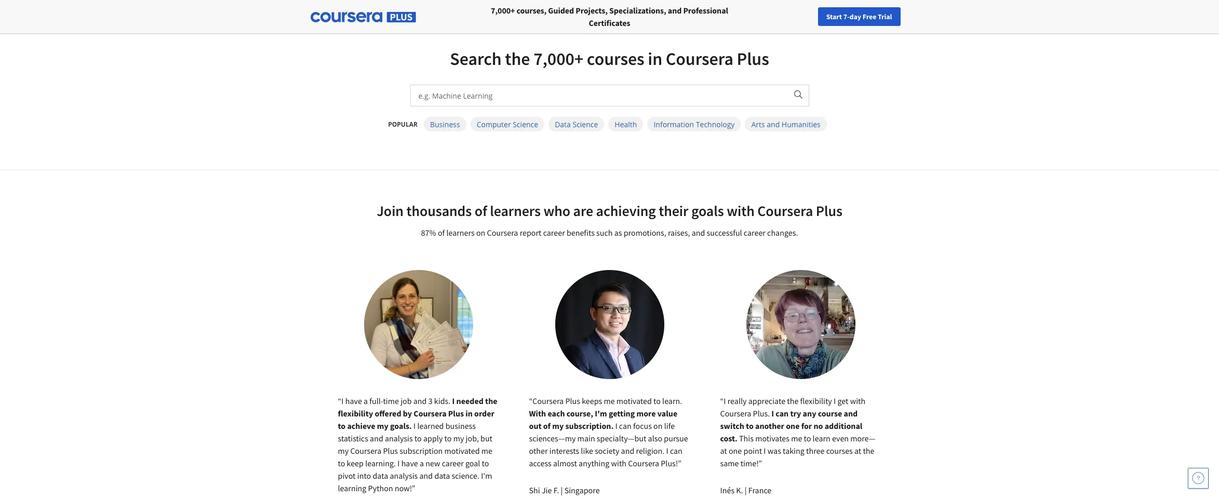 Task type: describe. For each thing, give the bounding box(es) containing it.
more
[[637, 408, 656, 419]]

each
[[548, 408, 565, 419]]

can for focus
[[619, 421, 632, 431]]

learner image shi jie f. image
[[555, 270, 664, 379]]

keeps
[[582, 396, 602, 406]]

thousands
[[407, 202, 472, 220]]

data science
[[555, 119, 598, 129]]

focus
[[633, 421, 652, 431]]

report
[[520, 228, 542, 238]]

i can try any course and switch to another one for no additional cost.
[[721, 408, 863, 444]]

learner image abigail p. image
[[364, 270, 473, 379]]

also
[[648, 433, 663, 444]]

to inside i needed the flexibility offered by coursera plus in order to achieve my goals.
[[338, 421, 346, 431]]

i can focus on life sciences—my main specialty—but also pursue other interests like society and religion. i can access almost anything with coursera plus!
[[529, 421, 688, 469]]

appreciate
[[749, 396, 786, 406]]

1 at from the left
[[721, 446, 727, 456]]

i have a full-time job and 3 kids.
[[342, 396, 452, 406]]

try
[[791, 408, 802, 419]]

as
[[615, 228, 622, 238]]

flexibility inside the i really appreciate the flexibility i get with coursera plus.
[[801, 396, 832, 406]]

anything
[[579, 458, 610, 469]]

search
[[450, 48, 502, 70]]

start 7-day free trial button
[[818, 7, 901, 26]]

1 horizontal spatial with
[[727, 202, 755, 220]]

7-
[[844, 12, 850, 21]]

1 vertical spatial of
[[438, 228, 445, 238]]

data science button
[[549, 117, 605, 131]]

any
[[803, 408, 817, 419]]

and inside button
[[767, 119, 780, 129]]

science for data science
[[573, 119, 598, 129]]

and down achieve
[[370, 433, 383, 444]]

trial
[[878, 12, 893, 21]]

me inside coursera plus keeps me motivated to learn. with each course, i'm getting more value out of my subscription.
[[604, 396, 615, 406]]

health button
[[609, 117, 644, 131]]

health
[[615, 119, 637, 129]]

in inside i needed the flexibility offered by coursera plus in order to achieve my goals.
[[466, 408, 473, 419]]

getting
[[609, 408, 635, 419]]

i really appreciate the flexibility i get with coursera plus.
[[721, 396, 866, 419]]

was
[[768, 446, 781, 456]]

i needed the flexibility offered by coursera plus in order to achieve my goals.
[[338, 396, 498, 431]]

python
[[368, 483, 393, 494]]

the inside the i really appreciate the flexibility i get with coursera plus.
[[787, 396, 799, 406]]

full-
[[370, 396, 383, 406]]

0 vertical spatial have
[[345, 396, 362, 406]]

a inside i learned business statistics and analysis to apply to my job, but my coursera plus subscription motivated me to keep learning. i have a new career goal to pivot into data analysis and data science. i'm learning python now!
[[420, 458, 424, 469]]

and inside 7,000+ courses, guided projects, specializations, and professional certificates
[[668, 5, 682, 16]]

0 vertical spatial in
[[648, 48, 663, 70]]

2 horizontal spatial career
[[744, 228, 766, 238]]

time!
[[741, 458, 759, 469]]

offered
[[375, 408, 401, 419]]

0 horizontal spatial a
[[364, 396, 368, 406]]

of inside coursera plus keeps me motivated to learn. with each course, i'm getting more value out of my subscription.
[[543, 421, 551, 431]]

point
[[744, 446, 762, 456]]

subscription.
[[566, 421, 614, 431]]

now!
[[395, 483, 412, 494]]

such
[[597, 228, 613, 238]]

help center image
[[1193, 472, 1205, 485]]

same
[[721, 458, 739, 469]]

data
[[555, 119, 571, 129]]

on for coursera
[[476, 228, 486, 238]]

course
[[818, 408, 843, 419]]

needed
[[457, 396, 484, 406]]

7,000+ courses, guided projects, specializations, and professional certificates
[[491, 5, 729, 28]]

pivot
[[338, 471, 356, 481]]

achieve
[[347, 421, 376, 431]]

coursera inside coursera plus keeps me motivated to learn. with each course, i'm getting more value out of my subscription.
[[533, 396, 564, 406]]

career inside i learned business statistics and analysis to apply to my job, but my coursera plus subscription motivated me to keep learning. i have a new career goal to pivot into data analysis and data science. i'm learning python now!
[[442, 458, 464, 469]]

with inside the i really appreciate the flexibility i get with coursera plus.
[[851, 396, 866, 406]]

guided
[[548, 5, 574, 16]]

technology
[[696, 119, 735, 129]]

plus inside i learned business statistics and analysis to apply to my job, but my coursera plus subscription motivated me to keep learning. i have a new career goal to pivot into data analysis and data science. i'm learning python now!
[[383, 446, 398, 456]]

for
[[802, 421, 812, 431]]

to inside i can try any course and switch to another one for no additional cost.
[[746, 421, 754, 431]]

and right raises,
[[692, 228, 705, 238]]

i'm inside coursera plus keeps me motivated to learn. with each course, i'm getting more value out of my subscription.
[[595, 408, 607, 419]]

0 vertical spatial courses
[[587, 48, 645, 70]]

specializations,
[[610, 5, 667, 16]]

arts and humanities
[[752, 119, 821, 129]]

learn.
[[663, 396, 682, 406]]

inés
[[721, 485, 735, 496]]

professional
[[684, 5, 729, 16]]

0 vertical spatial of
[[475, 202, 487, 220]]

plus inside i needed the flexibility offered by coursera plus in order to achieve my goals.
[[448, 408, 464, 419]]

the right search
[[505, 48, 530, 70]]

certificates
[[589, 18, 631, 28]]

more—
[[851, 433, 876, 444]]

three
[[807, 446, 825, 456]]

popular
[[388, 120, 418, 129]]

to right the apply
[[445, 433, 452, 444]]

i learned business statistics and analysis to apply to my job, but my coursera plus subscription motivated me to keep learning. i have a new career goal to pivot into data analysis and data science. i'm learning python now!
[[338, 421, 493, 494]]

and inside i can try any course and switch to another one for no additional cost.
[[844, 408, 858, 419]]

but
[[481, 433, 493, 444]]

i right the goals.
[[414, 421, 416, 431]]

1 horizontal spatial 7,000+
[[534, 48, 584, 70]]

coursera inside i learned business statistics and analysis to apply to my job, but my coursera plus subscription motivated me to keep learning. i have a new career goal to pivot into data analysis and data science. i'm learning python now!
[[350, 446, 382, 456]]

learner image inés k. image
[[746, 270, 856, 379]]

i right learning.
[[398, 458, 400, 469]]

business
[[430, 119, 460, 129]]

coursera up changes.
[[758, 202, 813, 220]]

87%
[[421, 228, 436, 238]]

out
[[529, 421, 542, 431]]

main
[[578, 433, 595, 444]]

i left full-
[[342, 396, 344, 406]]

into
[[357, 471, 371, 481]]

order
[[474, 408, 495, 419]]

computer
[[477, 119, 511, 129]]

to right goal
[[482, 458, 489, 469]]

0 vertical spatial analysis
[[385, 433, 413, 444]]

coursera left report
[[487, 228, 518, 238]]

benefits
[[567, 228, 595, 238]]

and left 3
[[414, 396, 427, 406]]

new
[[426, 458, 440, 469]]

additional
[[825, 421, 863, 431]]

keep
[[347, 458, 364, 469]]

shi
[[529, 485, 540, 496]]

join
[[377, 202, 404, 220]]

interests
[[550, 446, 580, 456]]

my inside i needed the flexibility offered by coursera plus in order to achieve my goals.
[[377, 421, 389, 431]]

coursera plus image
[[310, 12, 416, 22]]

statistics
[[338, 433, 368, 444]]

1 horizontal spatial can
[[670, 446, 683, 456]]



Task type: locate. For each thing, give the bounding box(es) containing it.
data down learning.
[[373, 471, 388, 481]]

can for try
[[776, 408, 789, 419]]

access
[[529, 458, 552, 469]]

other
[[529, 446, 548, 456]]

to inside this motivates me to learn even more— at one point i was taking three courses at the same time!
[[804, 433, 811, 444]]

flexibility up achieve
[[338, 408, 373, 419]]

coursera up each
[[533, 396, 564, 406]]

information technology button
[[648, 117, 741, 131]]

2 horizontal spatial with
[[851, 396, 866, 406]]

a left full-
[[364, 396, 368, 406]]

1 horizontal spatial science
[[573, 119, 598, 129]]

| right k.
[[745, 485, 747, 496]]

1 horizontal spatial i'm
[[595, 408, 607, 419]]

the inside i needed the flexibility offered by coursera plus in order to achieve my goals.
[[485, 396, 498, 406]]

0 vertical spatial learners
[[490, 202, 541, 220]]

0 horizontal spatial flexibility
[[338, 408, 373, 419]]

flexibility inside i needed the flexibility offered by coursera plus in order to achieve my goals.
[[338, 408, 373, 419]]

1 horizontal spatial of
[[475, 202, 487, 220]]

1 horizontal spatial learners
[[490, 202, 541, 220]]

7,000+ left "courses," at the top of page
[[491, 5, 515, 16]]

motivated
[[617, 396, 652, 406], [445, 446, 480, 456]]

1 horizontal spatial |
[[745, 485, 747, 496]]

3
[[429, 396, 433, 406]]

a
[[364, 396, 368, 406], [420, 458, 424, 469]]

0 horizontal spatial on
[[476, 228, 486, 238]]

0 horizontal spatial |
[[561, 485, 563, 496]]

with right get
[[851, 396, 866, 406]]

on left report
[[476, 228, 486, 238]]

motivated down job,
[[445, 446, 480, 456]]

0 horizontal spatial me
[[482, 446, 493, 456]]

coursera down the really
[[721, 408, 752, 419]]

cost.
[[721, 433, 738, 444]]

0 horizontal spatial can
[[619, 421, 632, 431]]

i'm inside i learned business statistics and analysis to apply to my job, but my coursera plus subscription motivated me to keep learning. i have a new career goal to pivot into data analysis and data science. i'm learning python now!
[[481, 471, 492, 481]]

promotions,
[[624, 228, 667, 238]]

on for life
[[654, 421, 663, 431]]

one inside i can try any course and switch to another one for no additional cost.
[[786, 421, 800, 431]]

1 horizontal spatial career
[[543, 228, 565, 238]]

start
[[827, 12, 842, 21]]

1 data from the left
[[373, 471, 388, 481]]

religion.
[[636, 446, 665, 456]]

1 vertical spatial me
[[792, 433, 803, 444]]

1 horizontal spatial me
[[604, 396, 615, 406]]

can left try
[[776, 408, 789, 419]]

0 horizontal spatial have
[[345, 396, 362, 406]]

computer science
[[477, 119, 538, 129]]

|
[[561, 485, 563, 496], [745, 485, 747, 496]]

1 vertical spatial 7,000+
[[534, 48, 584, 70]]

0 horizontal spatial i'm
[[481, 471, 492, 481]]

1 vertical spatial i'm
[[481, 471, 492, 481]]

1 horizontal spatial motivated
[[617, 396, 652, 406]]

1 vertical spatial can
[[619, 421, 632, 431]]

pursue
[[664, 433, 688, 444]]

| right f.
[[561, 485, 563, 496]]

information technology
[[654, 119, 735, 129]]

coursera inside the i really appreciate the flexibility i get with coursera plus.
[[721, 408, 752, 419]]

2 horizontal spatial can
[[776, 408, 789, 419]]

data down new
[[435, 471, 450, 481]]

one up same
[[729, 446, 742, 456]]

business
[[446, 421, 476, 431]]

can
[[776, 408, 789, 419], [619, 421, 632, 431], [670, 446, 683, 456]]

arts and humanities button
[[745, 117, 827, 131]]

start 7-day free trial
[[827, 12, 893, 21]]

1 vertical spatial learners
[[447, 228, 475, 238]]

to inside coursera plus keeps me motivated to learn. with each course, i'm getting more value out of my subscription.
[[654, 396, 661, 406]]

science right data
[[573, 119, 598, 129]]

computer science button
[[471, 117, 545, 131]]

like
[[581, 446, 593, 456]]

even
[[832, 433, 849, 444]]

society
[[595, 446, 620, 456]]

0 horizontal spatial in
[[466, 408, 473, 419]]

switch
[[721, 421, 745, 431]]

me up taking
[[792, 433, 803, 444]]

2 horizontal spatial me
[[792, 433, 803, 444]]

2 vertical spatial can
[[670, 446, 683, 456]]

inés k. | france
[[721, 485, 772, 496]]

1 horizontal spatial data
[[435, 471, 450, 481]]

time
[[383, 396, 399, 406]]

learning
[[338, 483, 367, 494]]

2 vertical spatial with
[[611, 458, 627, 469]]

0 horizontal spatial motivated
[[445, 446, 480, 456]]

to up the subscription
[[415, 433, 422, 444]]

on left life
[[654, 421, 663, 431]]

1 vertical spatial on
[[654, 421, 663, 431]]

learners up report
[[490, 202, 541, 220]]

life
[[664, 421, 675, 431]]

and down new
[[420, 471, 433, 481]]

career left changes.
[[744, 228, 766, 238]]

coursera plus keeps me motivated to learn. with each course, i'm getting more value out of my subscription.
[[529, 396, 682, 431]]

specialty—but
[[597, 433, 647, 444]]

coursera up keep
[[350, 446, 382, 456]]

1 horizontal spatial one
[[786, 421, 800, 431]]

flexibility
[[801, 396, 832, 406], [338, 408, 373, 419]]

the up order
[[485, 396, 498, 406]]

learning.
[[365, 458, 396, 469]]

plus.
[[753, 408, 770, 419]]

of right the 87%
[[438, 228, 445, 238]]

analysis
[[385, 433, 413, 444], [390, 471, 418, 481]]

7,000+
[[491, 5, 515, 16], [534, 48, 584, 70]]

i up the specialty—but
[[616, 421, 618, 431]]

0 horizontal spatial courses
[[587, 48, 645, 70]]

my down statistics
[[338, 446, 349, 456]]

flexibility up "any" at the right of the page
[[801, 396, 832, 406]]

another
[[756, 421, 785, 431]]

one inside this motivates me to learn even more— at one point i was taking three courses at the same time!
[[729, 446, 742, 456]]

analysis up now!
[[390, 471, 418, 481]]

to up "this"
[[746, 421, 754, 431]]

7,000+ inside 7,000+ courses, guided projects, specializations, and professional certificates
[[491, 5, 515, 16]]

2 data from the left
[[435, 471, 450, 481]]

plus!
[[661, 458, 678, 469]]

1 | from the left
[[561, 485, 563, 496]]

motivates
[[756, 433, 790, 444]]

1 vertical spatial a
[[420, 458, 424, 469]]

k.
[[737, 485, 743, 496]]

i up the "plus!"
[[666, 446, 669, 456]]

science for computer science
[[513, 119, 538, 129]]

motivated inside coursera plus keeps me motivated to learn. with each course, i'm getting more value out of my subscription.
[[617, 396, 652, 406]]

goal
[[466, 458, 480, 469]]

i left the really
[[724, 396, 726, 406]]

2 vertical spatial of
[[543, 421, 551, 431]]

coursera down 3
[[414, 408, 447, 419]]

0 horizontal spatial at
[[721, 446, 727, 456]]

and left professional
[[668, 5, 682, 16]]

1 vertical spatial motivated
[[445, 446, 480, 456]]

who
[[544, 202, 571, 220]]

job,
[[466, 433, 479, 444]]

to down for
[[804, 433, 811, 444]]

analysis down the goals.
[[385, 433, 413, 444]]

1 horizontal spatial flexibility
[[801, 396, 832, 406]]

career down who
[[543, 228, 565, 238]]

career up science.
[[442, 458, 464, 469]]

the down more—
[[863, 446, 875, 456]]

0 horizontal spatial of
[[438, 228, 445, 238]]

0 horizontal spatial one
[[729, 446, 742, 456]]

science
[[513, 119, 538, 129], [573, 119, 598, 129]]

i'm down keeps
[[595, 408, 607, 419]]

coursera
[[666, 48, 734, 70], [758, 202, 813, 220], [487, 228, 518, 238], [533, 396, 564, 406], [414, 408, 447, 419], [721, 408, 752, 419], [350, 446, 382, 456], [628, 458, 659, 469]]

my inside coursera plus keeps me motivated to learn. with each course, i'm getting more value out of my subscription.
[[553, 421, 564, 431]]

None search field
[[143, 6, 392, 27]]

1 vertical spatial have
[[402, 458, 418, 469]]

1 horizontal spatial on
[[654, 421, 663, 431]]

0 horizontal spatial career
[[442, 458, 464, 469]]

value
[[658, 408, 678, 419]]

courses down the certificates
[[587, 48, 645, 70]]

i left get
[[834, 396, 836, 406]]

jie
[[542, 485, 552, 496]]

in down the specializations,
[[648, 48, 663, 70]]

0 vertical spatial 7,000+
[[491, 5, 515, 16]]

0 horizontal spatial learners
[[447, 228, 475, 238]]

with up successful
[[727, 202, 755, 220]]

and up the additional
[[844, 408, 858, 419]]

0 horizontal spatial science
[[513, 119, 538, 129]]

singapore
[[565, 485, 600, 496]]

motivated up more
[[617, 396, 652, 406]]

Search the 7,000+ courses in Coursera Plus text field
[[411, 85, 787, 106]]

to
[[654, 396, 661, 406], [338, 421, 346, 431], [746, 421, 754, 431], [415, 433, 422, 444], [445, 433, 452, 444], [804, 433, 811, 444], [338, 458, 345, 469], [482, 458, 489, 469]]

have
[[345, 396, 362, 406], [402, 458, 418, 469]]

2 vertical spatial me
[[482, 446, 493, 456]]

2 at from the left
[[855, 446, 862, 456]]

coursera down religion.
[[628, 458, 659, 469]]

1 horizontal spatial at
[[855, 446, 862, 456]]

1 horizontal spatial in
[[648, 48, 663, 70]]

me down but
[[482, 446, 493, 456]]

can inside i can try any course and switch to another one for no additional cost.
[[776, 408, 789, 419]]

job
[[401, 396, 412, 406]]

me inside i learned business statistics and analysis to apply to my job, but my coursera plus subscription motivated me to keep learning. i have a new career goal to pivot into data analysis and data science. i'm learning python now!
[[482, 446, 493, 456]]

i right kids.
[[452, 396, 455, 406]]

changes.
[[768, 228, 798, 238]]

2 science from the left
[[573, 119, 598, 129]]

taking
[[783, 446, 805, 456]]

1 horizontal spatial have
[[402, 458, 418, 469]]

learners down the thousands
[[447, 228, 475, 238]]

coursera inside i can focus on life sciences—my main specialty—but also pursue other interests like society and religion. i can access almost anything with coursera plus!
[[628, 458, 659, 469]]

0 vertical spatial motivated
[[617, 396, 652, 406]]

a left new
[[420, 458, 424, 469]]

in down the needed
[[466, 408, 473, 419]]

and down the specialty—but
[[621, 446, 635, 456]]

my down offered
[[377, 421, 389, 431]]

science inside button
[[573, 119, 598, 129]]

7,000+ down guided
[[534, 48, 584, 70]]

0 vertical spatial flexibility
[[801, 396, 832, 406]]

0 vertical spatial with
[[727, 202, 755, 220]]

0 vertical spatial can
[[776, 408, 789, 419]]

france
[[749, 485, 772, 496]]

coursera inside i needed the flexibility offered by coursera plus in order to achieve my goals.
[[414, 408, 447, 419]]

to up statistics
[[338, 421, 346, 431]]

0 vertical spatial a
[[364, 396, 368, 406]]

plus inside coursera plus keeps me motivated to learn. with each course, i'm getting more value out of my subscription.
[[566, 396, 580, 406]]

of right the thousands
[[475, 202, 487, 220]]

1 vertical spatial courses
[[827, 446, 853, 456]]

courses
[[587, 48, 645, 70], [827, 446, 853, 456]]

2 | from the left
[[745, 485, 747, 496]]

with down society
[[611, 458, 627, 469]]

have inside i learned business statistics and analysis to apply to my job, but my coursera plus subscription motivated me to keep learning. i have a new career goal to pivot into data analysis and data science. i'm learning python now!
[[402, 458, 418, 469]]

me inside this motivates me to learn even more— at one point i was taking three courses at the same time!
[[792, 433, 803, 444]]

shi jie f. | singapore
[[529, 485, 600, 496]]

courses down even
[[827, 446, 853, 456]]

have down the subscription
[[402, 458, 418, 469]]

1 vertical spatial one
[[729, 446, 742, 456]]

are
[[573, 202, 594, 220]]

0 horizontal spatial 7,000+
[[491, 5, 515, 16]]

free
[[863, 12, 877, 21]]

i left the "was"
[[764, 446, 766, 456]]

arts
[[752, 119, 765, 129]]

subscription
[[400, 446, 443, 456]]

really
[[728, 396, 747, 406]]

raises,
[[668, 228, 690, 238]]

i right plus.
[[772, 408, 774, 419]]

can down getting
[[619, 421, 632, 431]]

sciences—my
[[529, 433, 576, 444]]

projects,
[[576, 5, 608, 16]]

i inside this motivates me to learn even more— at one point i was taking three courses at the same time!
[[764, 446, 766, 456]]

my down business
[[453, 433, 464, 444]]

goals.
[[390, 421, 412, 431]]

0 vertical spatial one
[[786, 421, 800, 431]]

i inside i needed the flexibility offered by coursera plus in order to achieve my goals.
[[452, 396, 455, 406]]

and inside i can focus on life sciences—my main specialty—but also pursue other interests like society and religion. i can access almost anything with coursera plus!
[[621, 446, 635, 456]]

f.
[[554, 485, 559, 496]]

the inside this motivates me to learn even more— at one point i was taking three courses at the same time!
[[863, 446, 875, 456]]

have left full-
[[345, 396, 362, 406]]

0 horizontal spatial data
[[373, 471, 388, 481]]

me right keeps
[[604, 396, 615, 406]]

0 horizontal spatial with
[[611, 458, 627, 469]]

science inside button
[[513, 119, 538, 129]]

science.
[[452, 471, 480, 481]]

coursera down professional
[[666, 48, 734, 70]]

learned
[[418, 421, 444, 431]]

at down cost.
[[721, 446, 727, 456]]

i'm right science.
[[481, 471, 492, 481]]

1 vertical spatial in
[[466, 408, 473, 419]]

1 vertical spatial analysis
[[390, 471, 418, 481]]

to left learn.
[[654, 396, 661, 406]]

i inside i can try any course and switch to another one for no additional cost.
[[772, 408, 774, 419]]

almost
[[553, 458, 577, 469]]

the up try
[[787, 396, 799, 406]]

on
[[476, 228, 486, 238], [654, 421, 663, 431]]

1 horizontal spatial a
[[420, 458, 424, 469]]

apply
[[424, 433, 443, 444]]

my down each
[[553, 421, 564, 431]]

2 horizontal spatial of
[[543, 421, 551, 431]]

to up the pivot in the bottom left of the page
[[338, 458, 345, 469]]

1 horizontal spatial courses
[[827, 446, 853, 456]]

humanities
[[782, 119, 821, 129]]

course,
[[567, 408, 594, 419]]

search the 7,000+ courses in coursera plus
[[450, 48, 769, 70]]

one down try
[[786, 421, 800, 431]]

plus
[[737, 48, 769, 70], [816, 202, 843, 220], [566, 396, 580, 406], [448, 408, 464, 419], [383, 446, 398, 456]]

motivated inside i learned business statistics and analysis to apply to my job, but my coursera plus subscription motivated me to keep learning. i have a new career goal to pivot into data analysis and data science. i'm learning python now!
[[445, 446, 480, 456]]

with inside i can focus on life sciences—my main specialty—but also pursue other interests like society and religion. i can access almost anything with coursera plus!
[[611, 458, 627, 469]]

0 vertical spatial i'm
[[595, 408, 607, 419]]

and right "arts" on the top of the page
[[767, 119, 780, 129]]

goals
[[692, 202, 724, 220]]

at down more—
[[855, 446, 862, 456]]

1 vertical spatial flexibility
[[338, 408, 373, 419]]

0 vertical spatial on
[[476, 228, 486, 238]]

0 vertical spatial me
[[604, 396, 615, 406]]

on inside i can focus on life sciences—my main specialty—but also pursue other interests like society and religion. i can access almost anything with coursera plus!
[[654, 421, 663, 431]]

1 vertical spatial with
[[851, 396, 866, 406]]

science right the computer
[[513, 119, 538, 129]]

of right "out"
[[543, 421, 551, 431]]

courses inside this motivates me to learn even more— at one point i was taking three courses at the same time!
[[827, 446, 853, 456]]

can down pursue
[[670, 446, 683, 456]]

data
[[373, 471, 388, 481], [435, 471, 450, 481]]

1 science from the left
[[513, 119, 538, 129]]



Task type: vqa. For each thing, say whether or not it's contained in the screenshot.
type.
no



